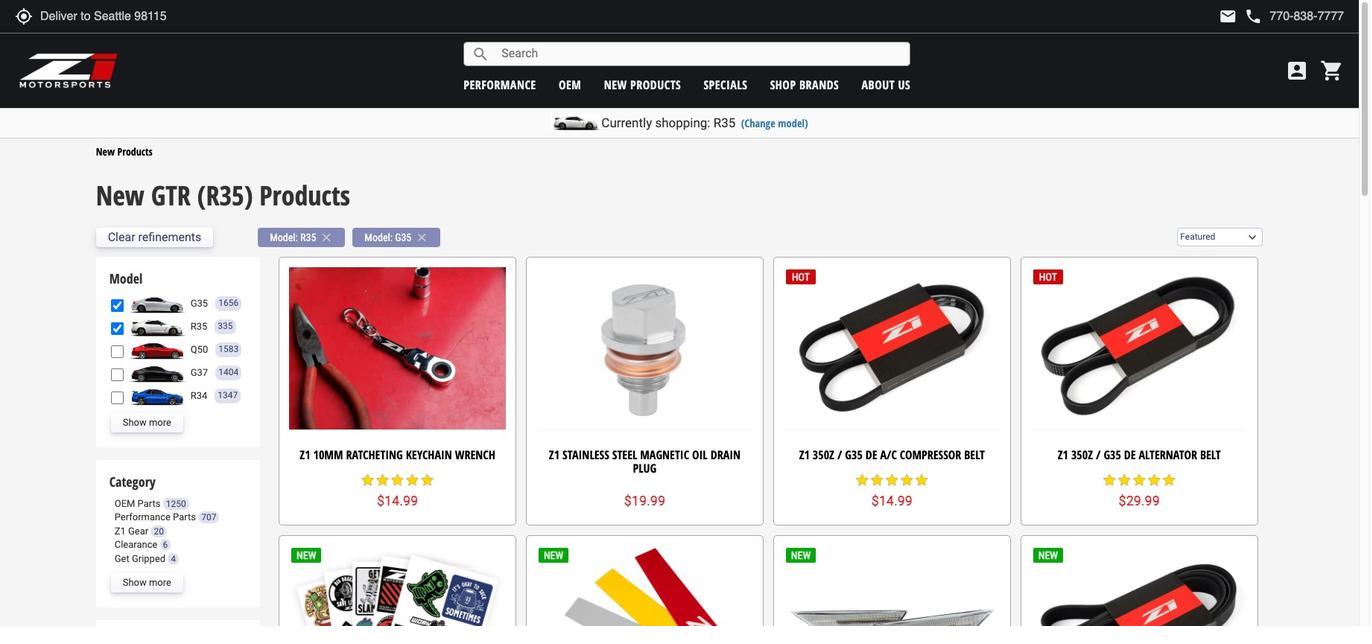 Task type: locate. For each thing, give the bounding box(es) containing it.
specials link
[[704, 76, 748, 93]]

model:
[[270, 232, 298, 244], [365, 232, 393, 244]]

0 horizontal spatial star star star star star $14.99
[[360, 473, 435, 509]]

None checkbox
[[111, 322, 123, 335], [111, 345, 123, 358], [111, 322, 123, 335], [111, 345, 123, 358]]

1 show more button from the top
[[111, 414, 183, 433]]

new for new gtr (r35) products
[[96, 177, 144, 214]]

1 close from the left
[[320, 231, 333, 244]]

14 star from the left
[[1147, 473, 1162, 488]]

1 / from the left
[[838, 447, 842, 464]]

2 vertical spatial r35
[[191, 321, 207, 332]]

0 vertical spatial show
[[123, 417, 147, 428]]

new
[[96, 145, 115, 159], [96, 177, 144, 214]]

shopping_cart
[[1321, 59, 1344, 83]]

belt
[[964, 447, 985, 464], [1200, 447, 1221, 464]]

r35
[[714, 116, 736, 130], [300, 232, 316, 244], [191, 321, 207, 332]]

2 close from the left
[[415, 231, 429, 244]]

belt right alternator
[[1200, 447, 1221, 464]]

1 vertical spatial more
[[149, 578, 171, 589]]

None checkbox
[[111, 299, 123, 312], [111, 369, 123, 381], [111, 392, 123, 404], [111, 299, 123, 312], [111, 369, 123, 381], [111, 392, 123, 404]]

0 horizontal spatial model:
[[270, 232, 298, 244]]

my_location
[[15, 7, 33, 25]]

show more
[[123, 417, 171, 428], [123, 578, 171, 589]]

0 horizontal spatial close
[[320, 231, 333, 244]]

compressor
[[900, 447, 962, 464]]

star star star star star $14.99
[[360, 473, 435, 509], [855, 473, 929, 509]]

model: g35 close
[[365, 231, 429, 244]]

10 star from the left
[[915, 473, 929, 488]]

us
[[898, 76, 911, 93]]

/
[[838, 447, 842, 464], [1096, 447, 1101, 464]]

15 star from the left
[[1162, 473, 1177, 488]]

8 star from the left
[[885, 473, 900, 488]]

2 show more from the top
[[123, 578, 171, 589]]

1 $14.99 from the left
[[377, 494, 418, 509]]

2 de from the left
[[1124, 447, 1136, 464]]

1 star from the left
[[360, 473, 375, 488]]

0 vertical spatial new
[[96, 145, 115, 159]]

belt right compressor on the bottom right
[[964, 447, 985, 464]]

show more for category
[[123, 578, 171, 589]]

1 vertical spatial products
[[260, 177, 350, 214]]

0 horizontal spatial belt
[[964, 447, 985, 464]]

$14.99 down z1 350z / g35 de a/c compressor belt
[[872, 494, 913, 509]]

1 horizontal spatial 350z
[[1072, 447, 1093, 464]]

show more button for model
[[111, 414, 183, 433]]

plug
[[633, 460, 657, 477]]

clear refinements button
[[96, 228, 213, 247]]

stainless
[[563, 447, 609, 464]]

de left "a/c"
[[866, 447, 877, 464]]

show more down the nissan skyline coupe sedan r34 gtr gt-r bnr34 gts-t gtst gts awd attesa 1999 2000 2001 2002 rb20det rb25de rb25det rb26dett z1 motorsports image
[[123, 417, 171, 428]]

1 horizontal spatial belt
[[1200, 447, 1221, 464]]

model: r35 close
[[270, 231, 333, 244]]

2 star star star star star $14.99 from the left
[[855, 473, 929, 509]]

close
[[320, 231, 333, 244], [415, 231, 429, 244]]

de up star star star star star $29.99 at the right
[[1124, 447, 1136, 464]]

products
[[117, 145, 153, 159], [260, 177, 350, 214]]

shop brands
[[770, 76, 839, 93]]

(change model) link
[[741, 116, 808, 130]]

1 vertical spatial show more button
[[111, 574, 183, 594]]

0 horizontal spatial products
[[117, 145, 153, 159]]

1 vertical spatial show
[[123, 578, 147, 589]]

0 horizontal spatial 350z
[[813, 447, 835, 464]]

0 vertical spatial parts
[[138, 498, 161, 509]]

currently shopping: r35 (change model)
[[602, 116, 808, 130]]

products up model: r35 close
[[260, 177, 350, 214]]

2 more from the top
[[149, 578, 171, 589]]

0 vertical spatial products
[[117, 145, 153, 159]]

9 star from the left
[[900, 473, 915, 488]]

0 horizontal spatial de
[[866, 447, 877, 464]]

335
[[218, 322, 233, 332]]

6 star from the left
[[855, 473, 870, 488]]

350z for z1 350z / g35 de a/c compressor belt
[[813, 447, 835, 464]]

more down the nissan skyline coupe sedan r34 gtr gt-r bnr34 gts-t gtst gts awd attesa 1999 2000 2001 2002 rb20det rb25de rb25det rb26dett z1 motorsports image
[[149, 417, 171, 428]]

1 show from the top
[[123, 417, 147, 428]]

z1 inside category oem parts 1250 performance parts 707 z1 gear 20 clearance 6 get gripped 4
[[115, 526, 126, 537]]

/ for alternator
[[1096, 447, 1101, 464]]

z1 for z1 stainless steel magnetic oil drain plug
[[549, 447, 560, 464]]

g35 inside model: g35 close
[[395, 232, 412, 244]]

oem
[[559, 76, 582, 93], [115, 498, 135, 509]]

currently
[[602, 116, 652, 130]]

show
[[123, 417, 147, 428], [123, 578, 147, 589]]

z1 motorsports logo image
[[19, 52, 119, 89]]

show more down gripped
[[123, 578, 171, 589]]

shopping_cart link
[[1317, 59, 1344, 83]]

z1 for z1 10mm ratcheting keychain wrench
[[300, 447, 310, 464]]

20
[[154, 527, 164, 537]]

/ left "a/c"
[[838, 447, 842, 464]]

more
[[149, 417, 171, 428], [149, 578, 171, 589]]

show down get
[[123, 578, 147, 589]]

show more button
[[111, 414, 183, 433], [111, 574, 183, 594]]

1 horizontal spatial oem
[[559, 76, 582, 93]]

0 vertical spatial show more button
[[111, 414, 183, 433]]

350z for z1 350z / g35 de alternator belt
[[1072, 447, 1093, 464]]

oem up performance
[[115, 498, 135, 509]]

$14.99
[[377, 494, 418, 509], [872, 494, 913, 509]]

0 horizontal spatial oem
[[115, 498, 135, 509]]

show down the nissan skyline coupe sedan r34 gtr gt-r bnr34 gts-t gtst gts awd attesa 1999 2000 2001 2002 rb20det rb25de rb25det rb26dett z1 motorsports image
[[123, 417, 147, 428]]

6
[[163, 541, 168, 551]]

1 horizontal spatial $14.99
[[872, 494, 913, 509]]

wrench
[[455, 447, 495, 464]]

12 star from the left
[[1117, 473, 1132, 488]]

new products link
[[604, 76, 681, 93]]

1 model: from the left
[[270, 232, 298, 244]]

1583
[[219, 345, 239, 355]]

g35
[[395, 232, 412, 244], [191, 298, 208, 309], [845, 447, 863, 464], [1104, 447, 1121, 464]]

close for model: r35 close
[[320, 231, 333, 244]]

/ left alternator
[[1096, 447, 1101, 464]]

oem left new
[[559, 76, 582, 93]]

show more button for category
[[111, 574, 183, 594]]

1 vertical spatial new
[[96, 177, 144, 214]]

1 horizontal spatial r35
[[300, 232, 316, 244]]

a/c
[[880, 447, 897, 464]]

category
[[109, 473, 156, 491]]

phone link
[[1245, 7, 1344, 25]]

de
[[866, 447, 877, 464], [1124, 447, 1136, 464]]

more down gripped
[[149, 578, 171, 589]]

1 vertical spatial r35
[[300, 232, 316, 244]]

parts down 1250
[[173, 512, 196, 523]]

z1 10mm ratcheting keychain wrench
[[300, 447, 495, 464]]

1 show more from the top
[[123, 417, 171, 428]]

star star star star star $14.99 down z1 350z / g35 de a/c compressor belt
[[855, 473, 929, 509]]

2 $14.99 from the left
[[872, 494, 913, 509]]

z1
[[300, 447, 310, 464], [549, 447, 560, 464], [799, 447, 810, 464], [1058, 447, 1069, 464], [115, 526, 126, 537]]

1404
[[218, 368, 239, 378]]

star star star star star $14.99 for g35
[[855, 473, 929, 509]]

star star star star star $14.99 for keychain
[[360, 473, 435, 509]]

phone
[[1245, 7, 1263, 25]]

(r35)
[[197, 177, 253, 214]]

2 horizontal spatial r35
[[714, 116, 736, 130]]

products up gtr
[[117, 145, 153, 159]]

$14.99 down z1 10mm ratcheting keychain wrench
[[377, 494, 418, 509]]

shop brands link
[[770, 76, 839, 93]]

1 more from the top
[[149, 417, 171, 428]]

1 350z from the left
[[813, 447, 835, 464]]

0 vertical spatial show more
[[123, 417, 171, 428]]

0 horizontal spatial r35
[[191, 321, 207, 332]]

1 horizontal spatial /
[[1096, 447, 1101, 464]]

2 350z from the left
[[1072, 447, 1093, 464]]

1 horizontal spatial de
[[1124, 447, 1136, 464]]

350z
[[813, 447, 835, 464], [1072, 447, 1093, 464]]

0 horizontal spatial $14.99
[[377, 494, 418, 509]]

nissan r35 gtr gt-r awd twin turbo 2009 2010 2011 2012 2013 2014 2015 2016 2017 2018 2019 2020 vr38dett z1 motorsports image
[[127, 317, 187, 337]]

1 horizontal spatial model:
[[365, 232, 393, 244]]

7 star from the left
[[870, 473, 885, 488]]

1250
[[166, 499, 186, 509]]

model: for model: r35 close
[[270, 232, 298, 244]]

show for category
[[123, 578, 147, 589]]

2 show from the top
[[123, 578, 147, 589]]

1 horizontal spatial close
[[415, 231, 429, 244]]

1 horizontal spatial products
[[260, 177, 350, 214]]

1 new from the top
[[96, 145, 115, 159]]

gear
[[128, 526, 148, 537]]

1 vertical spatial oem
[[115, 498, 135, 509]]

star star star star star $14.99 down z1 10mm ratcheting keychain wrench
[[360, 473, 435, 509]]

z1 inside 'z1 stainless steel magnetic oil drain plug'
[[549, 447, 560, 464]]

2 new from the top
[[96, 177, 144, 214]]

show more button down gripped
[[111, 574, 183, 594]]

2 / from the left
[[1096, 447, 1101, 464]]

show more button down the nissan skyline coupe sedan r34 gtr gt-r bnr34 gts-t gtst gts awd attesa 1999 2000 2001 2002 rb20det rb25de rb25det rb26dett z1 motorsports image
[[111, 414, 183, 433]]

1 de from the left
[[866, 447, 877, 464]]

2 show more button from the top
[[111, 574, 183, 594]]

0 vertical spatial more
[[149, 417, 171, 428]]

2 model: from the left
[[365, 232, 393, 244]]

clearance
[[115, 540, 158, 551]]

10mm
[[313, 447, 343, 464]]

1 horizontal spatial star star star star star $14.99
[[855, 473, 929, 509]]

model: inside model: r35 close
[[270, 232, 298, 244]]

1 horizontal spatial parts
[[173, 512, 196, 523]]

mail link
[[1219, 7, 1237, 25]]

r34
[[191, 390, 207, 401]]

parts up performance
[[138, 498, 161, 509]]

account_box
[[1285, 59, 1309, 83]]

1 star star star star star $14.99 from the left
[[360, 473, 435, 509]]

1 vertical spatial show more
[[123, 578, 171, 589]]

mail
[[1219, 7, 1237, 25]]

0 horizontal spatial /
[[838, 447, 842, 464]]

model: inside model: g35 close
[[365, 232, 393, 244]]

new products link
[[96, 145, 153, 159]]

star
[[360, 473, 375, 488], [375, 473, 390, 488], [390, 473, 405, 488], [405, 473, 420, 488], [420, 473, 435, 488], [855, 473, 870, 488], [870, 473, 885, 488], [885, 473, 900, 488], [900, 473, 915, 488], [915, 473, 929, 488], [1102, 473, 1117, 488], [1117, 473, 1132, 488], [1132, 473, 1147, 488], [1147, 473, 1162, 488], [1162, 473, 1177, 488]]

infiniti g37 coupe sedan convertible v36 cv36 hv36 skyline 2008 2009 2010 2011 2012 2013 3.7l vq37vhr z1 motorsports image
[[127, 364, 187, 383]]



Task type: vqa. For each thing, say whether or not it's contained in the screenshot.
1st close
yes



Task type: describe. For each thing, give the bounding box(es) containing it.
oem link
[[559, 76, 582, 93]]

(change
[[741, 116, 776, 130]]

shop
[[770, 76, 796, 93]]

performance
[[464, 76, 536, 93]]

de for a/c
[[866, 447, 877, 464]]

ratcheting
[[346, 447, 403, 464]]

nissan skyline coupe sedan r34 gtr gt-r bnr34 gts-t gtst gts awd attesa 1999 2000 2001 2002 rb20det rb25de rb25det rb26dett z1 motorsports image
[[127, 387, 187, 406]]

keychain
[[406, 447, 452, 464]]

star star star star star $29.99
[[1102, 473, 1177, 509]]

model: for model: g35 close
[[365, 232, 393, 244]]

oem inside category oem parts 1250 performance parts 707 z1 gear 20 clearance 6 get gripped 4
[[115, 498, 135, 509]]

new products
[[604, 76, 681, 93]]

0 vertical spatial oem
[[559, 76, 582, 93]]

search
[[472, 45, 490, 63]]

1 vertical spatial parts
[[173, 512, 196, 523]]

infiniti g35 coupe sedan v35 v36 skyline 2003 2004 2005 2006 2007 2008 3.5l vq35de revup rev up vq35hr z1 motorsports image
[[127, 294, 187, 314]]

about us
[[862, 76, 911, 93]]

z1 350z / g35 de alternator belt
[[1058, 447, 1221, 464]]

$14.99 for keychain
[[377, 494, 418, 509]]

new
[[604, 76, 627, 93]]

gtr
[[151, 177, 191, 214]]

model
[[109, 270, 143, 288]]

707
[[201, 513, 216, 523]]

new gtr (r35) products
[[96, 177, 350, 214]]

show more for model
[[123, 417, 171, 428]]

about
[[862, 76, 895, 93]]

4
[[171, 554, 176, 565]]

drain
[[711, 447, 741, 464]]

show for model
[[123, 417, 147, 428]]

z1 350z / g35 de a/c compressor belt
[[799, 447, 985, 464]]

11 star from the left
[[1102, 473, 1117, 488]]

steel
[[612, 447, 637, 464]]

4 star from the left
[[405, 473, 420, 488]]

0 horizontal spatial parts
[[138, 498, 161, 509]]

about us link
[[862, 76, 911, 93]]

2 belt from the left
[[1200, 447, 1221, 464]]

r35 inside model: r35 close
[[300, 232, 316, 244]]

refinements
[[138, 231, 201, 245]]

specials
[[704, 76, 748, 93]]

5 star from the left
[[420, 473, 435, 488]]

q50
[[191, 344, 208, 355]]

1347
[[218, 391, 238, 401]]

z1 for z1 350z / g35 de alternator belt
[[1058, 447, 1069, 464]]

brands
[[800, 76, 839, 93]]

z1 for z1 350z / g35 de a/c compressor belt
[[799, 447, 810, 464]]

2 star from the left
[[375, 473, 390, 488]]

magnetic
[[640, 447, 689, 464]]

more for model
[[149, 417, 171, 428]]

clear
[[108, 231, 135, 245]]

1656
[[218, 298, 239, 309]]

0 vertical spatial r35
[[714, 116, 736, 130]]

close for model: g35 close
[[415, 231, 429, 244]]

3 star from the left
[[390, 473, 405, 488]]

z1 stainless steel magnetic oil drain plug
[[549, 447, 741, 477]]

category oem parts 1250 performance parts 707 z1 gear 20 clearance 6 get gripped 4
[[109, 473, 216, 565]]

performance
[[115, 512, 171, 523]]

de for alternator
[[1124, 447, 1136, 464]]

$19.99
[[624, 494, 666, 509]]

new for new products
[[96, 145, 115, 159]]

oil
[[692, 447, 708, 464]]

performance link
[[464, 76, 536, 93]]

account_box link
[[1282, 59, 1313, 83]]

get
[[115, 554, 129, 565]]

13 star from the left
[[1132, 473, 1147, 488]]

alternator
[[1139, 447, 1198, 464]]

model)
[[778, 116, 808, 130]]

1 belt from the left
[[964, 447, 985, 464]]

Search search field
[[490, 43, 910, 66]]

clear refinements
[[108, 231, 201, 245]]

products
[[631, 76, 681, 93]]

gripped
[[132, 554, 166, 565]]

g37
[[191, 367, 208, 378]]

shopping:
[[655, 116, 711, 130]]

infiniti q50 sedan hybrid v37 2014 2015 2016 2017 2018 2019 2020 vq37vhr 2.0t 3.0t 3.7l red sport redsport vr30ddtt z1 motorsports image
[[127, 341, 187, 360]]

$14.99 for g35
[[872, 494, 913, 509]]

more for category
[[149, 578, 171, 589]]

/ for a/c
[[838, 447, 842, 464]]

mail phone
[[1219, 7, 1263, 25]]

$29.99
[[1119, 494, 1160, 509]]

new products
[[96, 145, 153, 159]]



